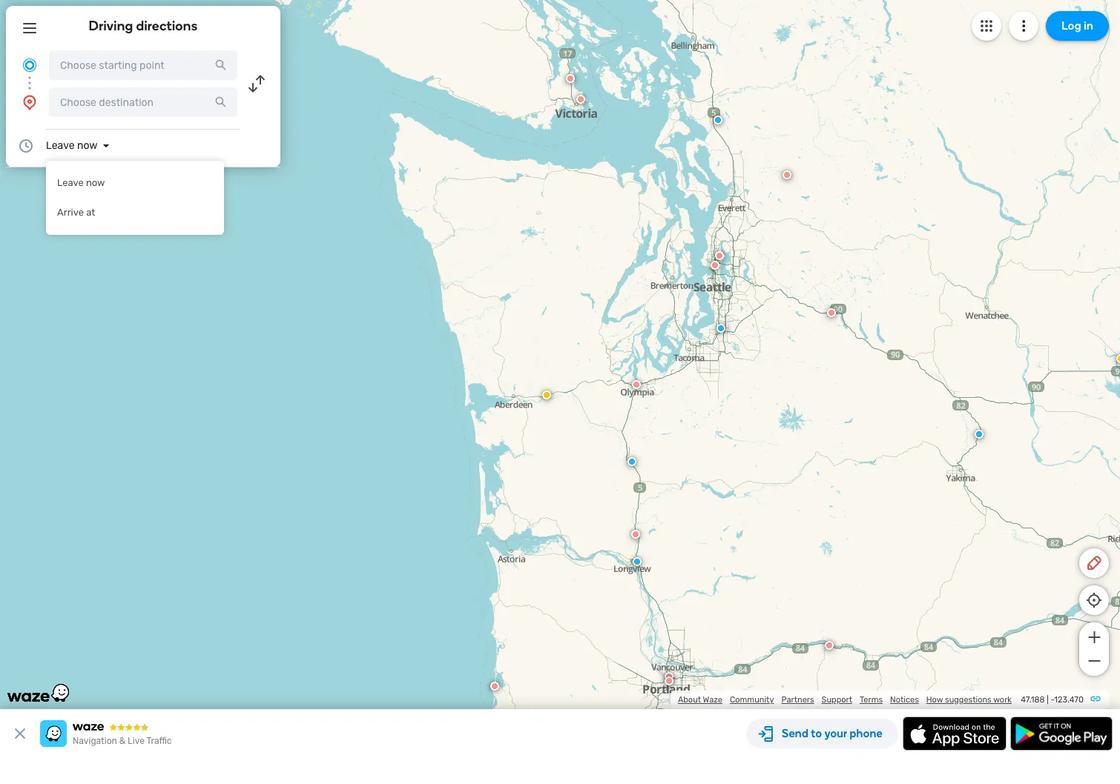 Task type: vqa. For each thing, say whether or not it's contained in the screenshot.
link Icon
yes



Task type: describe. For each thing, give the bounding box(es) containing it.
how suggestions work link
[[926, 696, 1012, 705]]

navigation & live traffic
[[73, 737, 172, 747]]

support
[[822, 696, 852, 705]]

live
[[128, 737, 145, 747]]

driving directions
[[89, 18, 198, 34]]

community link
[[730, 696, 774, 705]]

zoom in image
[[1085, 629, 1103, 647]]

arrive at option
[[46, 198, 224, 228]]

notices link
[[890, 696, 919, 705]]

1 vertical spatial road closed image
[[714, 285, 723, 294]]

notices
[[890, 696, 919, 705]]

0 vertical spatial now
[[77, 139, 98, 152]]

|
[[1047, 696, 1049, 705]]

leave inside option
[[57, 177, 84, 188]]

0 horizontal spatial police image
[[700, 325, 709, 334]]

x image
[[11, 725, 29, 743]]

waze
[[703, 696, 722, 705]]

terms
[[860, 696, 883, 705]]

leave now option
[[46, 168, 224, 198]]

community
[[730, 696, 774, 705]]

clock image
[[17, 137, 35, 155]]

about waze link
[[678, 696, 722, 705]]

pencil image
[[1085, 555, 1103, 573]]

47.188 | -123.470
[[1021, 696, 1084, 705]]

at
[[86, 207, 95, 218]]

1 horizontal spatial police image
[[714, 116, 722, 125]]

suggestions
[[945, 696, 991, 705]]



Task type: locate. For each thing, give the bounding box(es) containing it.
leave right the clock image
[[46, 139, 75, 152]]

how
[[926, 696, 943, 705]]

leave
[[46, 139, 75, 152], [57, 177, 84, 188]]

0 vertical spatial road closed image
[[719, 248, 728, 257]]

now inside option
[[86, 177, 105, 188]]

leave now inside option
[[57, 177, 105, 188]]

current location image
[[21, 56, 39, 74]]

police image
[[714, 116, 722, 125], [700, 325, 709, 334]]

1 vertical spatial leave now
[[57, 177, 105, 188]]

leave now up arrive at
[[57, 177, 105, 188]]

1 vertical spatial leave
[[57, 177, 84, 188]]

road closed image
[[719, 248, 728, 257], [714, 285, 723, 294], [632, 381, 641, 389]]

partners link
[[781, 696, 814, 705]]

about waze community partners support terms notices how suggestions work
[[678, 696, 1012, 705]]

123.470
[[1054, 696, 1084, 705]]

now
[[77, 139, 98, 152], [86, 177, 105, 188]]

now up leave now option
[[77, 139, 98, 152]]

link image
[[1090, 694, 1101, 705]]

1 vertical spatial now
[[86, 177, 105, 188]]

-
[[1051, 696, 1054, 705]]

support link
[[822, 696, 852, 705]]

1 vertical spatial police image
[[700, 325, 709, 334]]

leave now
[[46, 139, 98, 152], [57, 177, 105, 188]]

Choose starting point text field
[[49, 50, 237, 80]]

location image
[[21, 93, 39, 111]]

47.188
[[1021, 696, 1045, 705]]

arrive
[[57, 207, 84, 218]]

Choose destination text field
[[49, 88, 237, 117]]

0 vertical spatial leave
[[46, 139, 75, 152]]

0 vertical spatial leave now
[[46, 139, 98, 152]]

terms link
[[860, 696, 883, 705]]

&
[[119, 737, 125, 747]]

about
[[678, 696, 701, 705]]

leave now right the clock image
[[46, 139, 98, 152]]

driving
[[89, 18, 133, 34]]

road closed image
[[566, 74, 575, 83], [585, 90, 594, 99], [829, 306, 838, 314], [666, 675, 675, 684], [490, 682, 499, 691]]

2 vertical spatial road closed image
[[632, 381, 641, 389]]

zoom out image
[[1085, 653, 1103, 671]]

traffic
[[146, 737, 172, 747]]

navigation
[[73, 737, 117, 747]]

partners
[[781, 696, 814, 705]]

arrive at
[[57, 207, 95, 218]]

directions
[[136, 18, 198, 34]]

work
[[993, 696, 1012, 705]]

hazard image
[[542, 391, 551, 400]]

0 vertical spatial police image
[[714, 116, 722, 125]]

now up at
[[86, 177, 105, 188]]

leave up arrive
[[57, 177, 84, 188]]



